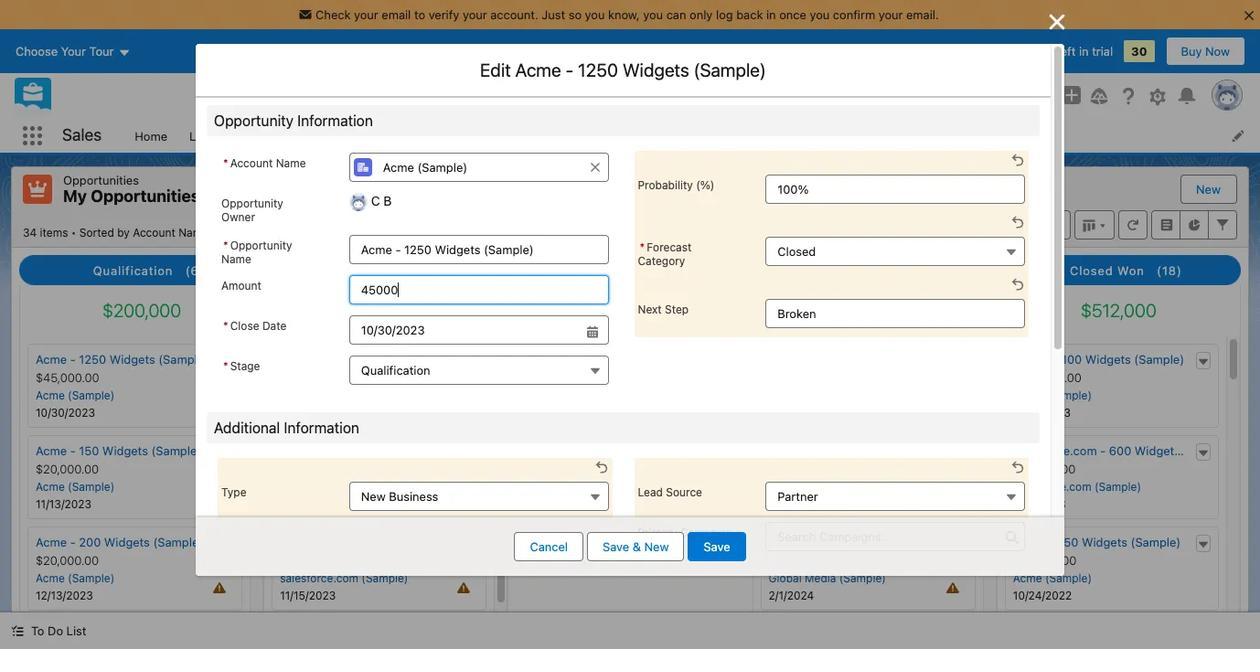 Task type: vqa. For each thing, say whether or not it's contained in the screenshot.
14th the Acme (Sample) from the bottom
no



Task type: describe. For each thing, give the bounding box(es) containing it.
check your email to verify your account. just so you know, you can only log back in once you confirm your email.
[[316, 7, 940, 22]]

140
[[812, 444, 833, 458]]

acme - 650 widgets (sample) link
[[1014, 535, 1182, 550]]

opportunity for information
[[214, 113, 294, 129]]

once
[[780, 7, 807, 22]]

Lead Source button
[[766, 482, 1026, 511]]

to
[[414, 7, 426, 22]]

business
[[389, 490, 439, 504]]

sorted
[[79, 226, 114, 239]]

acme - 200 widgets (sample) link
[[36, 535, 203, 550]]

to do list button
[[0, 613, 97, 650]]

acme up $45,000.00
[[36, 352, 67, 367]]

$512,000
[[1082, 300, 1157, 321]]

acme (sample) link for acme - 150 widgets (sample)
[[36, 480, 115, 494]]

Search My Opportunities list view. search field
[[808, 210, 1028, 239]]

reports
[[867, 129, 910, 143]]

updated
[[220, 226, 265, 239]]

- up 'search...' button
[[566, 59, 574, 81]]

10/18/2023
[[1014, 406, 1072, 420]]

- for acme - 1100 widgets (sample)
[[1048, 352, 1054, 367]]

salesforce.com (sample) 11/7/2023
[[280, 480, 409, 512]]

$75,000.00
[[1014, 462, 1076, 477]]

salesforce.com (sample) link for $512,000
[[1014, 480, 1142, 494]]

owner
[[221, 210, 255, 224]]

acme left 150
[[36, 444, 67, 458]]

calendar
[[583, 129, 633, 143]]

opportunity inside * opportunity name
[[230, 239, 292, 253]]

0 vertical spatial account
[[230, 156, 273, 170]]

closed won
[[1071, 264, 1145, 278]]

quotes
[[956, 129, 996, 143]]

opportunity owner
[[221, 197, 284, 224]]

check
[[316, 7, 351, 22]]

name for * account name
[[276, 156, 306, 170]]

$60,000.00
[[1014, 554, 1077, 568]]

buy now button
[[1166, 37, 1246, 66]]

2 your from the left
[[463, 7, 487, 22]]

list
[[66, 624, 86, 639]]

acme (sample) link for acme - 1100 widgets (sample)
[[1014, 389, 1093, 403]]

acme inside $105,000.00 acme (sample) 10/18/2023
[[1014, 389, 1043, 403]]

global inside $10,000.00 global media (sample) 2/1/2024
[[769, 572, 802, 586]]

widgets for acme - 150 widgets (sample)
[[102, 444, 148, 458]]

* close date
[[223, 319, 287, 333]]

name inside my opportunities|opportunities|list view element
[[179, 226, 209, 239]]

left
[[1058, 44, 1076, 59]]

leads list item
[[178, 119, 257, 153]]

just
[[542, 7, 566, 22]]

text default image inside to do list button
[[11, 625, 24, 638]]

new for new
[[1197, 182, 1222, 197]]

leave feedback link
[[923, 44, 1013, 59]]

- for acme - 150 widgets (sample)
[[70, 444, 76, 458]]

1/2/2024
[[769, 498, 815, 512]]

acme (sample) link for acme - 140 widgets (sample)
[[769, 480, 848, 494]]

text default image for acme - 150 widgets (sample)
[[221, 447, 234, 460]]

lead
[[638, 486, 663, 500]]

acme down 11/13/2023
[[36, 535, 67, 550]]

additional
[[214, 420, 280, 436]]

to do list
[[31, 624, 86, 639]]

$10,000.00 global media (sample) 2/1/2024
[[769, 554, 887, 603]]

widgets for salesforce.com - 600 widgets (sample)
[[1135, 444, 1181, 458]]

acme inside $22,500.00 acme (sample) 1/2/2024
[[769, 480, 798, 494]]

25
[[268, 226, 281, 239]]

text default image for acme - 1,200 widgets (sample)
[[465, 356, 478, 369]]

acme down 'date'
[[280, 352, 311, 367]]

acme up $105,000.00
[[1014, 352, 1045, 367]]

acme - 150 widgets (sample)
[[36, 444, 202, 458]]

acme - 200 widgets (sample) $20,000.00 acme (sample) 12/13/2023
[[36, 535, 203, 603]]

acme - 150 widgets (sample) link
[[36, 444, 202, 458]]

step
[[665, 303, 689, 317]]

widgets for acme - 1100 widgets (sample)
[[1086, 352, 1132, 367]]

widgets for acme - 1,200 widgets (sample)
[[357, 352, 403, 367]]

email
[[382, 7, 411, 22]]

accounts link
[[257, 119, 331, 153]]

$22,500.00 acme (sample) 1/2/2024
[[769, 462, 848, 512]]

acme inside "acme (sample) 11/21/2023"
[[280, 389, 309, 403]]

acme - 650 widgets (sample)
[[1014, 535, 1182, 550]]

$22,500.00
[[769, 462, 832, 477]]

(sample) inside $20,000.00 acme (sample) 11/13/2023
[[68, 480, 115, 494]]

salesforce.com for salesforce.com - 200 widgets (sample)
[[280, 444, 364, 458]]

(6)
[[186, 264, 204, 278]]

closed for closed won
[[1071, 264, 1114, 278]]

acme inside $45,000.00 acme (sample) 10/30/2023
[[36, 389, 65, 403]]

information for opportunity information
[[298, 113, 373, 129]]

my opportunities status
[[23, 226, 220, 239]]

- for acme - 1,200 widgets (sample)
[[315, 352, 320, 367]]

dashboards list item
[[744, 119, 856, 153]]

edit acme - 1250 widgets (sample)
[[480, 59, 767, 81]]

quotes list item
[[945, 119, 1031, 153]]

quotes link
[[945, 119, 1007, 153]]

(sample) inside "acme (sample) 11/21/2023"
[[312, 389, 359, 403]]

acme - 1,200 widgets (sample) link
[[280, 352, 456, 367]]

$20,000.00 inside $20,000.00 acme (sample) 11/13/2023
[[36, 462, 99, 477]]

acme inside $60,000.00 acme (sample) 10/24/2022
[[1014, 572, 1043, 586]]

acme - 140 widgets (sample) link
[[769, 444, 935, 458]]

2 • from the left
[[212, 226, 217, 239]]

text default image for global media - 80 widgets (sample)
[[954, 539, 967, 552]]

Amount text field
[[349, 275, 609, 305]]

acme (sample) link for acme - 650 widgets (sample)
[[1014, 572, 1093, 586]]

global media - 80 widgets (sample)
[[769, 535, 971, 550]]

needs analysis
[[330, 264, 426, 278]]

(sample) inside $45,000.00 acme (sample) 10/30/2023
[[68, 389, 115, 403]]

acme up '$22,500.00' in the bottom right of the page
[[769, 444, 800, 458]]

accounts
[[268, 129, 320, 143]]

calendar list item
[[572, 119, 668, 153]]

1 you from the left
[[585, 7, 605, 22]]

$75,000.00 salesforce.com (sample) 4/19/2023
[[1014, 462, 1142, 512]]

account inside my opportunities|opportunities|list view element
[[133, 226, 175, 239]]

text default image for acme - 650 widgets (sample)
[[1198, 539, 1211, 552]]

$211,500
[[839, 300, 912, 321]]

proposal
[[595, 264, 650, 278]]

name for * opportunity name
[[221, 253, 251, 266]]

2 you from the left
[[644, 7, 664, 22]]

1 horizontal spatial group
[[1010, 85, 1049, 107]]

11/13/2023
[[36, 498, 92, 512]]

(3)
[[438, 264, 457, 278]]

1 • from the left
[[71, 226, 76, 239]]

close
[[230, 319, 259, 333]]

Forecast Category, Closed button
[[766, 237, 1026, 266]]

save for save & new
[[603, 540, 630, 555]]

(sample) inside $105,000.00 acme (sample) 10/18/2023
[[1046, 389, 1093, 403]]

widgets for acme - 140 widgets (sample)
[[836, 444, 882, 458]]

save for save
[[704, 540, 731, 555]]

text default image for acme - 1250 widgets (sample)
[[221, 356, 234, 369]]

acme right edit
[[516, 59, 562, 81]]

salesforce.com inside $75,000.00 salesforce.com (sample) 4/19/2023
[[1014, 480, 1092, 494]]

text default image for salesforce.com - 600 widgets (sample)
[[1198, 447, 1211, 460]]

leave
[[923, 44, 956, 59]]

only
[[690, 7, 713, 22]]

widgets down the can
[[623, 59, 690, 81]]

forecasts link
[[668, 119, 744, 153]]

1 horizontal spatial in
[[1080, 44, 1089, 59]]

80
[[854, 535, 869, 550]]

opportunities list item
[[451, 119, 572, 153]]

so
[[569, 7, 582, 22]]

partner list item
[[635, 458, 1029, 521]]

- for salesforce.com - 600 widgets (sample)
[[1101, 444, 1107, 458]]

amount
[[221, 279, 262, 293]]

acme up 12/13/2023
[[36, 572, 65, 586]]

contacts list item
[[355, 119, 451, 153]]

media inside $10,000.00 global media (sample) 2/1/2024
[[805, 572, 837, 586]]

salesforce.com - 200 widgets (sample)
[[280, 444, 501, 458]]

my opportunities
[[63, 187, 200, 206]]

accounts list item
[[257, 119, 355, 153]]

- left 80 at the right
[[845, 535, 850, 550]]

(sample) inside $60,000.00 acme (sample) 10/24/2022
[[1046, 572, 1093, 586]]

(sample) inside $10,000.00 global media (sample) 2/1/2024
[[840, 572, 887, 586]]

type
[[221, 486, 247, 500]]

qualification inside button
[[361, 363, 431, 378]]

buy
[[1182, 44, 1203, 59]]

200 for acme
[[79, 535, 101, 550]]

salesforce.com for salesforce.com (sample) 11/15/2023
[[280, 572, 359, 586]]

category
[[638, 254, 686, 268]]

$10,000.00
[[769, 554, 831, 568]]

days left in trial
[[1028, 44, 1114, 59]]

(%)
[[696, 178, 715, 192]]

acme - 1100 widgets (sample)
[[1014, 352, 1185, 367]]

10/30/2023
[[36, 406, 95, 420]]

acme (sample) link for acme - 1250 widgets (sample)
[[36, 389, 115, 403]]



Task type: locate. For each thing, give the bounding box(es) containing it.
qualification
[[93, 264, 173, 278], [361, 363, 431, 378]]

partner
[[778, 490, 819, 504]]

0 horizontal spatial new
[[361, 490, 386, 504]]

acme up 11/13/2023
[[36, 480, 65, 494]]

12/13/2023
[[36, 589, 93, 603]]

(sample) inside the "salesforce.com (sample) 11/15/2023"
[[362, 572, 409, 586]]

(sample)
[[694, 59, 767, 81], [159, 352, 209, 367], [406, 352, 456, 367], [1135, 352, 1185, 367], [68, 389, 115, 403], [312, 389, 359, 403], [1046, 389, 1093, 403], [151, 444, 202, 458], [451, 444, 501, 458], [885, 444, 935, 458], [1184, 444, 1235, 458], [68, 480, 115, 494], [362, 480, 409, 494], [801, 480, 848, 494], [1095, 480, 1142, 494], [153, 535, 203, 550], [921, 535, 971, 550], [1131, 535, 1182, 550], [68, 572, 115, 586], [362, 572, 409, 586], [840, 572, 887, 586], [1046, 572, 1093, 586]]

opportunity up "* account name"
[[214, 113, 294, 129]]

1 your from the left
[[354, 7, 379, 22]]

account down leads list item
[[230, 156, 273, 170]]

0 horizontal spatial your
[[354, 7, 379, 22]]

2 $20,000.00 from the top
[[36, 554, 99, 568]]

account.
[[491, 7, 539, 22]]

1 horizontal spatial closed
[[1071, 264, 1114, 278]]

Acme (Sample) text field
[[349, 153, 609, 182]]

group
[[1010, 85, 1049, 107], [221, 316, 609, 345]]

1 vertical spatial text default image
[[1198, 539, 1211, 552]]

salesforce.com (sample) link for $164,000
[[280, 480, 409, 494]]

select list display image
[[1075, 210, 1115, 239]]

0 horizontal spatial group
[[221, 316, 609, 345]]

0 horizontal spatial text default image
[[11, 625, 24, 638]]

2 horizontal spatial you
[[810, 7, 830, 22]]

acme - 1100 widgets (sample) link
[[1014, 352, 1185, 367]]

acme up 1/2/2024
[[769, 480, 798, 494]]

lead source
[[638, 486, 703, 500]]

acme inside $20,000.00 acme (sample) 11/13/2023
[[36, 480, 65, 494]]

acme (sample) link up 11/21/2023
[[280, 389, 359, 403]]

your left the 'email'
[[354, 7, 379, 22]]

salesforce.com (sample) link
[[280, 480, 409, 494], [1014, 480, 1142, 494], [280, 572, 409, 586]]

None text field
[[349, 235, 609, 264], [349, 316, 609, 345], [349, 235, 609, 264], [349, 316, 609, 345]]

- up $105,000.00
[[1048, 352, 1054, 367]]

Stage, Qualification button
[[349, 356, 609, 385]]

ago
[[328, 226, 347, 239]]

log
[[716, 7, 734, 22]]

* for * opportunity name
[[223, 239, 228, 253]]

opportunities link
[[451, 119, 548, 153]]

3 your from the left
[[879, 7, 904, 22]]

acme up 11/21/2023
[[280, 389, 309, 403]]

10/24/2022
[[1014, 589, 1073, 603]]

list containing home
[[124, 119, 1261, 153]]

group up acme - 1,200 widgets (sample) link in the bottom left of the page
[[221, 316, 609, 345]]

opportunity for owner
[[221, 197, 284, 210]]

text default image for acme - 140 widgets (sample)
[[954, 447, 967, 460]]

salesforce.com up 11/15/2023
[[280, 572, 359, 586]]

text default image for salesforce.com - 200 widgets (sample)
[[465, 447, 478, 460]]

2/1/2024
[[769, 589, 815, 603]]

qualification right 1,200
[[361, 363, 431, 378]]

- for acme - 1250 widgets (sample)
[[70, 352, 76, 367]]

1 vertical spatial closed
[[1071, 264, 1114, 278]]

probability (%)
[[638, 178, 715, 192]]

search...
[[455, 89, 504, 103]]

opportunities inside list item
[[461, 129, 537, 143]]

1 horizontal spatial 1250
[[578, 59, 619, 81]]

widgets inside acme - 200 widgets (sample) $20,000.00 acme (sample) 12/13/2023
[[104, 535, 150, 550]]

salesforce.com - 600 widgets (sample)
[[1014, 444, 1235, 458]]

acme (sample) link down '$22,500.00' in the bottom right of the page
[[769, 480, 848, 494]]

days
[[1028, 44, 1055, 59]]

global media - 80 widgets (sample) link
[[769, 535, 971, 550]]

1 vertical spatial $20,000.00
[[36, 554, 99, 568]]

by
[[117, 226, 130, 239]]

2 horizontal spatial new
[[1197, 182, 1222, 197]]

you
[[585, 7, 605, 22], [644, 7, 664, 22], [810, 7, 830, 22]]

new inside type button
[[361, 490, 386, 504]]

0 vertical spatial information
[[298, 113, 373, 129]]

widgets up 'business'
[[402, 444, 447, 458]]

you right so at the top left of the page
[[585, 7, 605, 22]]

1 $20,000.00 from the top
[[36, 462, 99, 477]]

widgets right 80 at the right
[[872, 535, 918, 550]]

- for acme - 650 widgets (sample)
[[1048, 535, 1054, 550]]

650
[[1057, 535, 1079, 550]]

cancel
[[530, 540, 568, 555]]

* for * close date
[[223, 319, 228, 333]]

closed left won
[[1071, 264, 1114, 278]]

- left 1,200
[[315, 352, 320, 367]]

acme (sample) link up 12/13/2023
[[36, 572, 115, 586]]

new business
[[361, 490, 439, 504]]

salesforce.com for salesforce.com (sample) 11/7/2023
[[280, 480, 359, 494]]

new business list item
[[218, 458, 613, 521]]

1 horizontal spatial name
[[221, 253, 251, 266]]

0 vertical spatial 1250
[[578, 59, 619, 81]]

reports list item
[[856, 119, 945, 153]]

None search field
[[808, 210, 1028, 239]]

$20,000.00 down 150
[[36, 462, 99, 477]]

name up (6)
[[179, 226, 209, 239]]

1/15/2024
[[769, 406, 820, 420]]

(sample) inside $22,500.00 acme (sample) 1/2/2024
[[801, 480, 848, 494]]

salesforce.com inside the "salesforce.com (sample) 11/15/2023"
[[280, 572, 359, 586]]

1 vertical spatial 1250
[[79, 352, 106, 367]]

1 vertical spatial global
[[769, 572, 802, 586]]

1 vertical spatial information
[[284, 420, 360, 436]]

widgets right 650
[[1082, 535, 1128, 550]]

won
[[1118, 264, 1145, 278]]

1 vertical spatial opportunity
[[221, 197, 284, 210]]

widgets right 1100
[[1086, 352, 1132, 367]]

information for additional information
[[284, 420, 360, 436]]

$20,000.00 up 12/13/2023
[[36, 554, 99, 568]]

2 horizontal spatial text default image
[[1198, 539, 1211, 552]]

widgets right 1,200
[[357, 352, 403, 367]]

1 horizontal spatial save
[[704, 540, 731, 555]]

information
[[298, 113, 373, 129], [284, 420, 360, 436]]

2 vertical spatial new
[[645, 540, 669, 555]]

widgets for acme - 650 widgets (sample)
[[1082, 535, 1128, 550]]

* left the close
[[223, 319, 228, 333]]

200
[[376, 444, 398, 458], [79, 535, 101, 550]]

opportunities up by
[[91, 187, 200, 206]]

next step list item
[[635, 275, 1029, 338]]

acme up 10/24/2022
[[1014, 572, 1043, 586]]

1 horizontal spatial 200
[[376, 444, 398, 458]]

0 vertical spatial media
[[808, 535, 841, 550]]

save left &
[[603, 540, 630, 555]]

widgets for acme - 1250 widgets (sample)
[[110, 352, 155, 367]]

• left updated
[[212, 226, 217, 239]]

$164,000
[[348, 300, 425, 321]]

0 vertical spatial text default image
[[465, 447, 478, 460]]

(sample) inside $75,000.00 salesforce.com (sample) 4/19/2023
[[1095, 480, 1142, 494]]

your left "email."
[[879, 7, 904, 22]]

opportunities
[[461, 129, 537, 143], [63, 173, 139, 188], [91, 187, 200, 206]]

- for acme - 200 widgets (sample) $20,000.00 acme (sample) 12/13/2023
[[70, 535, 76, 550]]

34 items • sorted by account name • updated 25 minutes ago
[[23, 226, 347, 239]]

2 vertical spatial opportunity
[[230, 239, 292, 253]]

0 vertical spatial closed
[[778, 244, 816, 259]]

next
[[638, 303, 662, 317]]

widgets for salesforce.com - 200 widgets (sample)
[[402, 444, 447, 458]]

* for * stage
[[223, 360, 228, 373]]

acme (sample) link down $45,000.00
[[36, 389, 115, 403]]

name down accounts link
[[276, 156, 306, 170]]

&
[[633, 540, 641, 555]]

0 horizontal spatial save
[[603, 540, 630, 555]]

2 save from the left
[[704, 540, 731, 555]]

- left 150
[[70, 444, 76, 458]]

salesforce.com for salesforce.com - 600 widgets (sample)
[[1014, 444, 1098, 458]]

widgets for acme - 200 widgets (sample) $20,000.00 acme (sample) 12/13/2023
[[104, 535, 150, 550]]

acme (sample) link up 11/13/2023
[[36, 480, 115, 494]]

Probability (%) text field
[[766, 175, 1026, 204]]

group down days
[[1010, 85, 1049, 107]]

salesforce.com up the $75,000.00
[[1014, 444, 1098, 458]]

-
[[566, 59, 574, 81], [70, 352, 76, 367], [315, 352, 320, 367], [1048, 352, 1054, 367], [70, 444, 76, 458], [368, 444, 373, 458], [804, 444, 809, 458], [1101, 444, 1107, 458], [70, 535, 76, 550], [845, 535, 850, 550], [1048, 535, 1054, 550]]

0 vertical spatial global
[[769, 535, 805, 550]]

opportunity up updated
[[221, 197, 284, 210]]

0 horizontal spatial qualification
[[93, 264, 173, 278]]

my
[[63, 187, 87, 206]]

1250 inside my opportunities|opportunities|list view element
[[79, 352, 106, 367]]

2 horizontal spatial name
[[276, 156, 306, 170]]

salesforce.com - 600 widgets (sample) link
[[1014, 444, 1235, 458]]

1 horizontal spatial qualification
[[361, 363, 431, 378]]

global up the "$10,000.00"
[[769, 535, 805, 550]]

acme (sample) link down $105,000.00
[[1014, 389, 1093, 403]]

your right verify
[[463, 7, 487, 22]]

feedback
[[959, 44, 1013, 59]]

11/21/2023
[[280, 406, 336, 420]]

$200,000
[[102, 300, 181, 321]]

1 vertical spatial 200
[[79, 535, 101, 550]]

• right items
[[71, 226, 76, 239]]

closed inside button
[[778, 244, 816, 259]]

acme (sample) link down $60,000.00
[[1014, 572, 1093, 586]]

0 vertical spatial qualification
[[93, 264, 173, 278]]

$45,000.00 acme (sample) 10/30/2023
[[36, 371, 115, 420]]

- left 650
[[1048, 535, 1054, 550]]

1 vertical spatial qualification
[[361, 363, 431, 378]]

cancel button
[[515, 533, 584, 562]]

0 horizontal spatial account
[[133, 226, 175, 239]]

1 vertical spatial name
[[179, 226, 209, 239]]

list view controls image
[[1031, 210, 1071, 239]]

2 horizontal spatial your
[[879, 7, 904, 22]]

new
[[1197, 182, 1222, 197], [361, 490, 386, 504], [645, 540, 669, 555]]

opportunities up acme (sample) text box
[[461, 129, 537, 143]]

you right once
[[810, 7, 830, 22]]

closed up "next step" list item
[[778, 244, 816, 259]]

- left 140
[[804, 444, 809, 458]]

text default image for acme - 1100 widgets (sample)
[[1198, 356, 1211, 369]]

* down owner
[[223, 239, 228, 253]]

save button
[[688, 533, 746, 562]]

Type button
[[349, 482, 609, 511]]

negotiation
[[830, 264, 904, 278]]

forecasts
[[679, 129, 733, 143]]

1250 up $45,000.00
[[79, 352, 106, 367]]

0 vertical spatial $20,000.00
[[36, 462, 99, 477]]

200 down 11/13/2023
[[79, 535, 101, 550]]

Next Step text field
[[766, 299, 1026, 328]]

1250
[[578, 59, 619, 81], [79, 352, 106, 367]]

salesforce.com inside salesforce.com (sample) 11/7/2023
[[280, 480, 359, 494]]

acme up 10/30/2023
[[36, 389, 65, 403]]

you left the can
[[644, 7, 664, 22]]

your
[[354, 7, 379, 22], [463, 7, 487, 22], [879, 7, 904, 22]]

closed inside my opportunities|opportunities|list view element
[[1071, 264, 1114, 278]]

* inside * opportunity name
[[223, 239, 228, 253]]

- down 11/13/2023
[[70, 535, 76, 550]]

widgets down $20,000.00 acme (sample) 11/13/2023
[[104, 535, 150, 550]]

$105,000.00 acme (sample) 10/18/2023
[[1014, 371, 1093, 420]]

- up salesforce.com (sample) 11/7/2023
[[368, 444, 373, 458]]

inverse image
[[1047, 11, 1069, 33]]

- for salesforce.com - 200 widgets (sample)
[[368, 444, 373, 458]]

2 global from the top
[[769, 572, 802, 586]]

* left stage
[[223, 360, 228, 373]]

1 horizontal spatial new
[[645, 540, 669, 555]]

0 horizontal spatial •
[[71, 226, 76, 239]]

edit
[[480, 59, 511, 81]]

$45,000.00
[[36, 371, 99, 385]]

1 horizontal spatial text default image
[[465, 447, 478, 460]]

widgets down $200,000
[[110, 352, 155, 367]]

* for * forecast category
[[640, 241, 645, 254]]

$60,000.00 acme (sample) 10/24/2022
[[1014, 554, 1093, 603]]

media up the "$10,000.00"
[[808, 535, 841, 550]]

new button
[[1182, 176, 1236, 203]]

1100
[[1057, 352, 1083, 367]]

- inside acme - 200 widgets (sample) $20,000.00 acme (sample) 12/13/2023
[[70, 535, 76, 550]]

salesforce.com (sample) link down the $75,000.00
[[1014, 480, 1142, 494]]

* inside the * forecast category
[[640, 241, 645, 254]]

save inside button
[[603, 540, 630, 555]]

1 save from the left
[[603, 540, 630, 555]]

stage
[[230, 360, 260, 373]]

* down leads list item
[[223, 156, 228, 170]]

0 vertical spatial opportunity
[[214, 113, 294, 129]]

home link
[[124, 119, 178, 153]]

acme (sample) link for acme - 1,200 widgets (sample)
[[280, 389, 359, 403]]

1 vertical spatial account
[[133, 226, 175, 239]]

0 vertical spatial 200
[[376, 444, 398, 458]]

new inside button
[[645, 540, 669, 555]]

name up amount
[[221, 253, 251, 266]]

salesforce.com down the $75,000.00
[[1014, 480, 1092, 494]]

opportunity down opportunity owner
[[230, 239, 292, 253]]

new inside button
[[1197, 182, 1222, 197]]

opportunity
[[214, 113, 294, 129], [221, 197, 284, 210], [230, 239, 292, 253]]

acme up $60,000.00
[[1014, 535, 1045, 550]]

$20,000.00
[[36, 462, 99, 477], [36, 554, 99, 568]]

* left forecast
[[640, 241, 645, 254]]

0 vertical spatial in
[[767, 7, 777, 22]]

save inside button
[[704, 540, 731, 555]]

•
[[71, 226, 76, 239], [212, 226, 217, 239]]

new for new business
[[361, 490, 386, 504]]

verify
[[429, 7, 460, 22]]

opportunities down sales
[[63, 173, 139, 188]]

0 horizontal spatial 200
[[79, 535, 101, 550]]

3 you from the left
[[810, 7, 830, 22]]

save right &
[[704, 540, 731, 555]]

1 vertical spatial new
[[361, 490, 386, 504]]

* opportunity name
[[221, 239, 292, 266]]

$20,000.00 inside acme - 200 widgets (sample) $20,000.00 acme (sample) 12/13/2023
[[36, 554, 99, 568]]

11/7/2023
[[280, 498, 330, 512]]

text default image
[[465, 447, 478, 460], [1198, 539, 1211, 552], [11, 625, 24, 638]]

0 vertical spatial new
[[1197, 182, 1222, 197]]

1 horizontal spatial account
[[230, 156, 273, 170]]

0 horizontal spatial you
[[585, 7, 605, 22]]

0 vertical spatial name
[[276, 156, 306, 170]]

2 vertical spatial name
[[221, 253, 251, 266]]

0 horizontal spatial closed
[[778, 244, 816, 259]]

acme - 140 widgets (sample)
[[769, 444, 935, 458]]

closed for closed
[[778, 244, 816, 259]]

200 inside acme - 200 widgets (sample) $20,000.00 acme (sample) 12/13/2023
[[79, 535, 101, 550]]

needs
[[330, 264, 369, 278]]

0 horizontal spatial in
[[767, 7, 777, 22]]

home
[[135, 129, 167, 143]]

- left the 600
[[1101, 444, 1107, 458]]

salesforce.com up 11/7/2023
[[280, 480, 359, 494]]

account right by
[[133, 226, 175, 239]]

save & new
[[603, 540, 669, 555]]

0 horizontal spatial 1250
[[79, 352, 106, 367]]

1 vertical spatial media
[[805, 572, 837, 586]]

1 global from the top
[[769, 535, 805, 550]]

0 vertical spatial group
[[1010, 85, 1049, 107]]

1 vertical spatial in
[[1080, 44, 1089, 59]]

closed list item
[[635, 213, 1029, 275]]

in right left
[[1080, 44, 1089, 59]]

qualification inside my opportunities|opportunities|list view element
[[93, 264, 173, 278]]

media down the "$10,000.00"
[[805, 572, 837, 586]]

list
[[124, 119, 1261, 153]]

probability
[[638, 178, 693, 192]]

1 horizontal spatial •
[[212, 226, 217, 239]]

salesforce.com (sample) link up 11/15/2023
[[280, 572, 409, 586]]

probability (%) list item
[[635, 151, 1029, 213]]

- for acme - 140 widgets (sample)
[[804, 444, 809, 458]]

widgets right 150
[[102, 444, 148, 458]]

* for * account name
[[223, 156, 228, 170]]

dashboards link
[[744, 119, 832, 153]]

next step
[[638, 303, 689, 317]]

2 vertical spatial text default image
[[11, 625, 24, 638]]

0 horizontal spatial name
[[179, 226, 209, 239]]

widgets right the 600
[[1135, 444, 1181, 458]]

200 up 'new business'
[[376, 444, 398, 458]]

salesforce.com down 11/21/2023
[[280, 444, 364, 458]]

save & new button
[[587, 533, 685, 562]]

dashboards
[[755, 129, 821, 143]]

text default image
[[221, 356, 234, 369], [465, 356, 478, 369], [1198, 356, 1211, 369], [221, 447, 234, 460], [954, 447, 967, 460], [1198, 447, 1211, 460], [954, 539, 967, 552]]

1250 up 'search...' button
[[578, 59, 619, 81]]

200 for salesforce.com
[[376, 444, 398, 458]]

my opportunities|opportunities|list view element
[[11, 167, 1250, 650]]

1 vertical spatial group
[[221, 316, 609, 345]]

(sample) inside salesforce.com (sample) 11/7/2023
[[362, 480, 409, 494]]

* stage
[[223, 360, 260, 373]]

minutes
[[284, 226, 325, 239]]

group containing *
[[221, 316, 609, 345]]

email.
[[907, 7, 940, 22]]

1 horizontal spatial you
[[644, 7, 664, 22]]

salesforce.com (sample) link up 11/7/2023
[[280, 480, 409, 494]]

global up the 2/1/2024
[[769, 572, 802, 586]]

widgets right 140
[[836, 444, 882, 458]]

1 horizontal spatial your
[[463, 7, 487, 22]]

in right 'back'
[[767, 7, 777, 22]]

acme up 10/18/2023
[[1014, 389, 1043, 403]]

name inside * opportunity name
[[221, 253, 251, 266]]

buy now
[[1182, 44, 1231, 59]]

sales
[[62, 126, 102, 145]]

- up $45,000.00
[[70, 352, 76, 367]]

150
[[79, 444, 99, 458]]

trial
[[1093, 44, 1114, 59]]

(18)
[[1158, 264, 1183, 278]]

qualification down by
[[93, 264, 173, 278]]



